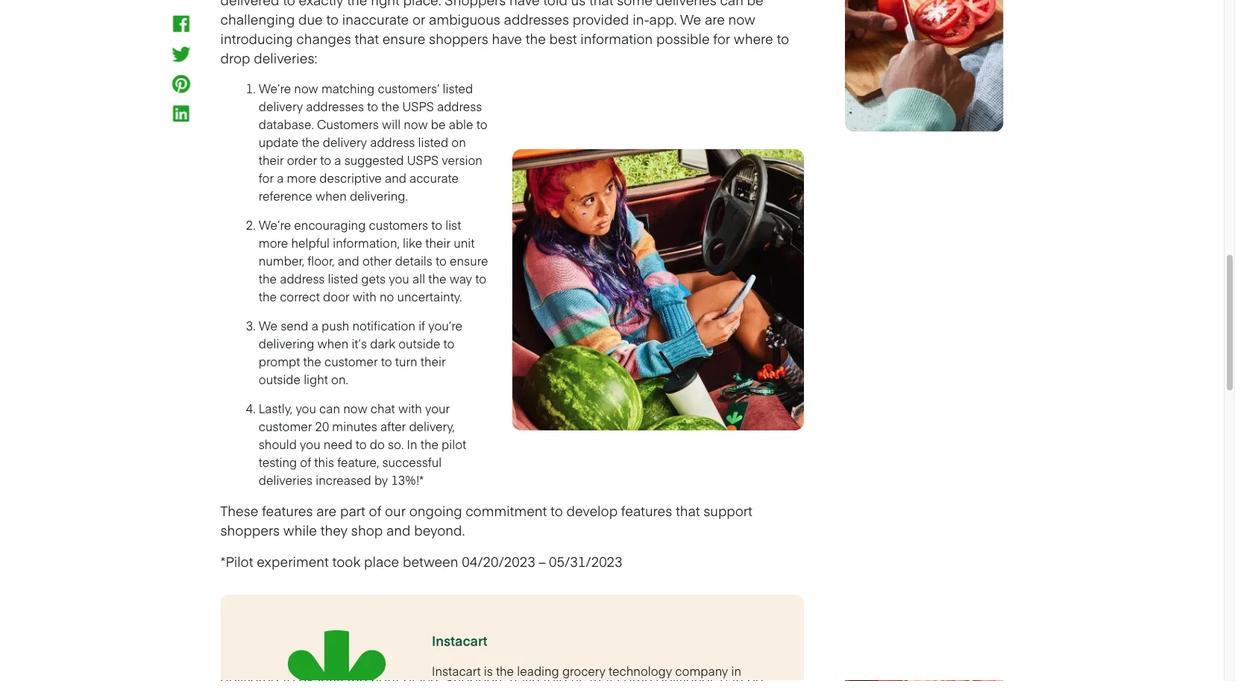 Task type: locate. For each thing, give the bounding box(es) containing it.
and up delivering.
[[385, 170, 407, 186]]

usps
[[403, 98, 434, 115], [407, 152, 439, 168]]

1 vertical spatial when
[[317, 335, 349, 352]]

0 vertical spatial customer
[[324, 353, 378, 370]]

0 vertical spatial address
[[437, 98, 482, 115]]

to right details
[[436, 253, 447, 269]]

2 vertical spatial more
[[608, 681, 637, 681]]

features
[[262, 501, 313, 520], [621, 501, 672, 520]]

0 vertical spatial their
[[259, 152, 284, 168]]

north
[[432, 681, 464, 681]]

1 horizontal spatial features
[[621, 501, 672, 520]]

1 vertical spatial a
[[277, 170, 284, 186]]

when
[[316, 188, 347, 204], [317, 335, 349, 352]]

2 vertical spatial now
[[343, 400, 368, 417]]

these
[[220, 501, 258, 520]]

descriptive
[[320, 170, 382, 186]]

no
[[380, 288, 394, 305]]

to
[[367, 98, 378, 115], [476, 116, 488, 132], [320, 152, 331, 168], [431, 217, 442, 233], [436, 253, 447, 269], [475, 270, 486, 287], [444, 335, 455, 352], [381, 353, 392, 370], [356, 436, 367, 452], [551, 501, 563, 520]]

of
[[300, 454, 311, 470], [369, 501, 381, 520]]

to left develop
[[551, 501, 563, 520]]

0 vertical spatial when
[[316, 188, 347, 204]]

0 vertical spatial a
[[334, 152, 341, 168]]

1 horizontal spatial address
[[370, 134, 415, 150]]

1 vertical spatial address
[[370, 134, 415, 150]]

you left all
[[389, 270, 409, 287]]

america,
[[466, 681, 516, 681]]

1 horizontal spatial a
[[312, 317, 318, 334]]

part
[[340, 501, 365, 520]]

so. in
[[388, 436, 417, 452]]

after
[[380, 418, 406, 435]]

1 vertical spatial customer
[[259, 418, 312, 435]]

we're up database.
[[259, 80, 291, 97]]

0 horizontal spatial of
[[300, 454, 311, 470]]

and
[[385, 170, 407, 186], [338, 253, 359, 269], [386, 521, 411, 539]]

and inside we're encouraging customers to list more helpful information, like their unit number, floor, and other details to ensure the address listed gets you all the way to the correct door with no uncertainty.
[[338, 253, 359, 269]]

and down information,
[[338, 253, 359, 269]]

matching
[[321, 80, 375, 97]]

*pilot
[[220, 552, 253, 571]]

when inside the we send a push notification if you're delivering when it's dark outside to prompt the customer to turn their outside light on.
[[317, 335, 349, 352]]

customer down it's
[[324, 353, 378, 370]]

to left do
[[356, 436, 367, 452]]

order
[[287, 152, 317, 168]]

delivery down customers
[[323, 134, 367, 150]]

outside down prompt
[[259, 371, 301, 388]]

customer inside the we send a push notification if you're delivering when it's dark outside to prompt the customer to turn their outside light on.
[[324, 353, 378, 370]]

database.
[[259, 116, 314, 132]]

features left that
[[621, 501, 672, 520]]

we're down reference
[[259, 217, 291, 233]]

features up while
[[262, 501, 313, 520]]

1 we're from the top
[[259, 80, 291, 97]]

0 horizontal spatial with
[[353, 288, 377, 305]]

address down will
[[370, 134, 415, 150]]

you left 'can'
[[296, 400, 316, 417]]

0 vertical spatial listed
[[443, 80, 473, 97]]

2 horizontal spatial now
[[404, 116, 428, 132]]

of left our
[[369, 501, 381, 520]]

instacart up is
[[432, 631, 488, 650]]

1 horizontal spatial of
[[369, 501, 381, 520]]

number,
[[259, 253, 304, 269]]

ensure
[[450, 253, 488, 269]]

gets
[[361, 270, 386, 287]]

1 vertical spatial their
[[425, 235, 451, 251]]

and down our
[[386, 521, 411, 539]]

to inside "these features are part of our ongoing commitment to develop features that support shoppers while they shop and beyond."
[[551, 501, 563, 520]]

when inside we're now matching customers' listed delivery addresses to the usps address database. customers will now be able to update the delivery address listed on their order to a suggested usps version for a more descriptive and accurate reference when delivering.
[[316, 188, 347, 204]]

1 horizontal spatial delivery
[[323, 134, 367, 150]]

we
[[259, 317, 278, 334]]

2 vertical spatial a
[[312, 317, 318, 334]]

04/20/2023
[[462, 552, 535, 571]]

2 vertical spatial their
[[421, 353, 446, 370]]

more inside we're encouraging customers to list more helpful information, like their unit number, floor, and other details to ensure the address listed gets you all the way to the correct door with no uncertainty.
[[259, 235, 288, 251]]

if
[[419, 317, 425, 334]]

0 horizontal spatial features
[[262, 501, 313, 520]]

a
[[334, 152, 341, 168], [277, 170, 284, 186], [312, 317, 318, 334]]

all
[[413, 270, 425, 287]]

2 instacart from the top
[[432, 663, 481, 679]]

2 vertical spatial listed
[[328, 270, 358, 287]]

outside
[[399, 335, 440, 352], [259, 371, 301, 388]]

listed down be
[[418, 134, 449, 150]]

now left be
[[404, 116, 428, 132]]

now up the addresses
[[294, 80, 318, 97]]

0 horizontal spatial customer
[[259, 418, 312, 435]]

be
[[431, 116, 446, 132]]

1 vertical spatial with
[[398, 400, 422, 417]]

listed up able
[[443, 80, 473, 97]]

2 vertical spatial with
[[581, 681, 605, 681]]

we're inside we're encouraging customers to list more helpful information, like their unit number, floor, and other details to ensure the address listed gets you all the way to the correct door with no uncertainty.
[[259, 217, 291, 233]]

to right able
[[476, 116, 488, 132]]

they
[[321, 521, 348, 539]]

need
[[324, 436, 353, 452]]

way
[[450, 270, 472, 287]]

more up 'number,'
[[259, 235, 288, 251]]

the up will
[[381, 98, 399, 115]]

the up the we
[[259, 288, 277, 305]]

2 horizontal spatial with
[[581, 681, 605, 681]]

usps up accurate
[[407, 152, 439, 168]]

2 horizontal spatial address
[[437, 98, 482, 115]]

1 vertical spatial you
[[296, 400, 316, 417]]

unit
[[454, 235, 475, 251]]

1 vertical spatial we're
[[259, 217, 291, 233]]

instacart
[[432, 631, 488, 650], [432, 663, 481, 679]]

2 features from the left
[[621, 501, 672, 520]]

the down delivery,
[[421, 436, 439, 452]]

successful
[[382, 454, 442, 470]]

with inside we're encouraging customers to list more helpful information, like their unit number, floor, and other details to ensure the address listed gets you all the way to the correct door with no uncertainty.
[[353, 288, 377, 305]]

now
[[294, 80, 318, 97], [404, 116, 428, 132], [343, 400, 368, 417]]

now up minutes
[[343, 400, 368, 417]]

their down the list
[[425, 235, 451, 251]]

*pilot experiment took place between 04/20/2023 – 05/31/2023
[[220, 552, 623, 571]]

2 vertical spatial and
[[386, 521, 411, 539]]

we're for more
[[259, 217, 291, 233]]

more down technology
[[608, 681, 637, 681]]

it's
[[352, 335, 367, 352]]

delivery up database.
[[259, 98, 303, 115]]

leading
[[517, 663, 559, 679]]

their up for
[[259, 152, 284, 168]]

1 vertical spatial of
[[369, 501, 381, 520]]

pilot
[[442, 436, 466, 452]]

increased
[[316, 472, 371, 488]]

their inside we're encouraging customers to list more helpful information, like their unit number, floor, and other details to ensure the address listed gets you all the way to the correct door with no uncertainty.
[[425, 235, 451, 251]]

outside down if
[[399, 335, 440, 352]]

the right is
[[496, 663, 514, 679]]

1 vertical spatial instacart
[[432, 663, 481, 679]]

experiment
[[257, 552, 329, 571]]

usps down customers'
[[403, 98, 434, 115]]

instacart up north
[[432, 663, 481, 679]]

delivery
[[259, 98, 303, 115], [323, 134, 367, 150]]

with inside instacart is the leading grocery technology company in north america, partnering with more than 1,400 national
[[581, 681, 605, 681]]

1 horizontal spatial now
[[343, 400, 368, 417]]

listed inside we're encouraging customers to list more helpful information, like their unit number, floor, and other details to ensure the address listed gets you all the way to the correct door with no uncertainty.
[[328, 270, 358, 287]]

on
[[452, 134, 466, 150]]

when down descriptive
[[316, 188, 347, 204]]

0 vertical spatial you
[[389, 270, 409, 287]]

listed
[[443, 80, 473, 97], [418, 134, 449, 150], [328, 270, 358, 287]]

0 vertical spatial usps
[[403, 98, 434, 115]]

with
[[353, 288, 377, 305], [398, 400, 422, 417], [581, 681, 605, 681]]

1 vertical spatial delivery
[[323, 134, 367, 150]]

instacart inside instacart is the leading grocery technology company in north america, partnering with more than 1,400 national
[[432, 663, 481, 679]]

instacart for instacart is the leading grocery technology company in north america, partnering with more than 1,400 national
[[432, 663, 481, 679]]

the up light
[[303, 353, 321, 370]]

to down you're at the left top
[[444, 335, 455, 352]]

13%!*
[[391, 472, 424, 488]]

1 horizontal spatial outside
[[399, 335, 440, 352]]

with down grocery
[[581, 681, 605, 681]]

1 instacart from the top
[[432, 631, 488, 650]]

of left this
[[300, 454, 311, 470]]

with up after
[[398, 400, 422, 417]]

0 horizontal spatial a
[[277, 170, 284, 186]]

a up descriptive
[[334, 152, 341, 168]]

shoppers
[[220, 521, 280, 539]]

do
[[370, 436, 385, 452]]

2 vertical spatial address
[[280, 270, 325, 287]]

1 horizontal spatial with
[[398, 400, 422, 417]]

1 vertical spatial and
[[338, 253, 359, 269]]

0 vertical spatial and
[[385, 170, 407, 186]]

send
[[281, 317, 308, 334]]

floor,
[[308, 253, 335, 269]]

1,400
[[668, 681, 699, 681]]

customer inside lastly, you can now chat with your customer 20 minutes after delivery, should you need to do so. in the pilot testing of this feature, successful deliveries increased by 13%!*
[[259, 418, 312, 435]]

with down the gets
[[353, 288, 377, 305]]

05/31/2023
[[549, 552, 623, 571]]

when down push in the left of the page
[[317, 335, 349, 352]]

lastly, you can now chat with your customer 20 minutes after delivery, should you need to do so. in the pilot testing of this feature, successful deliveries increased by 13%!*
[[259, 400, 466, 488]]

listed up door
[[328, 270, 358, 287]]

to right the order
[[320, 152, 331, 168]]

with inside lastly, you can now chat with your customer 20 minutes after delivery, should you need to do so. in the pilot testing of this feature, successful deliveries increased by 13%!*
[[398, 400, 422, 417]]

0 horizontal spatial now
[[294, 80, 318, 97]]

0 vertical spatial we're
[[259, 80, 291, 97]]

able
[[449, 116, 473, 132]]

while
[[283, 521, 317, 539]]

the up the order
[[302, 134, 320, 150]]

customer up the should
[[259, 418, 312, 435]]

a right for
[[277, 170, 284, 186]]

0 horizontal spatial outside
[[259, 371, 301, 388]]

0 vertical spatial delivery
[[259, 98, 303, 115]]

we're inside we're now matching customers' listed delivery addresses to the usps address database. customers will now be able to update the delivery address listed on their order to a suggested usps version for a more descriptive and accurate reference when delivering.
[[259, 80, 291, 97]]

0 vertical spatial instacart
[[432, 631, 488, 650]]

list
[[446, 217, 461, 233]]

0 horizontal spatial address
[[280, 270, 325, 287]]

reference
[[259, 188, 312, 204]]

1 vertical spatial more
[[259, 235, 288, 251]]

0 vertical spatial of
[[300, 454, 311, 470]]

their right turn
[[421, 353, 446, 370]]

more
[[287, 170, 316, 186], [259, 235, 288, 251], [608, 681, 637, 681]]

correct
[[280, 288, 320, 305]]

2 we're from the top
[[259, 217, 291, 233]]

a right send
[[312, 317, 318, 334]]

the
[[381, 98, 399, 115], [302, 134, 320, 150], [259, 270, 277, 287], [428, 270, 446, 287], [259, 288, 277, 305], [303, 353, 321, 370], [421, 436, 439, 452], [496, 663, 514, 679]]

and inside "these features are part of our ongoing commitment to develop features that support shoppers while they shop and beyond."
[[386, 521, 411, 539]]

our
[[385, 501, 406, 520]]

address up correct
[[280, 270, 325, 287]]

0 vertical spatial with
[[353, 288, 377, 305]]

1 horizontal spatial customer
[[324, 353, 378, 370]]

the inside lastly, you can now chat with your customer 20 minutes after delivery, should you need to do so. in the pilot testing of this feature, successful deliveries increased by 13%!*
[[421, 436, 439, 452]]

now inside lastly, you can now chat with your customer 20 minutes after delivery, should you need to do so. in the pilot testing of this feature, successful deliveries increased by 13%!*
[[343, 400, 368, 417]]

0 horizontal spatial delivery
[[259, 98, 303, 115]]

you down 20
[[300, 436, 321, 452]]

0 vertical spatial more
[[287, 170, 316, 186]]

address up able
[[437, 98, 482, 115]]

more down the order
[[287, 170, 316, 186]]



Task type: vqa. For each thing, say whether or not it's contained in the screenshot.
Your orders 'link'
no



Task type: describe. For each thing, give the bounding box(es) containing it.
on.
[[331, 371, 348, 388]]

these features are part of our ongoing commitment to develop features that support shoppers while they shop and beyond.
[[220, 501, 753, 539]]

of inside lastly, you can now chat with your customer 20 minutes after delivery, should you need to do so. in the pilot testing of this feature, successful deliveries increased by 13%!*
[[300, 454, 311, 470]]

for
[[259, 170, 274, 186]]

and inside we're now matching customers' listed delivery addresses to the usps address database. customers will now be able to update the delivery address listed on their order to a suggested usps version for a more descriptive and accurate reference when delivering.
[[385, 170, 407, 186]]

we're encouraging customers to list more helpful information, like their unit number, floor, and other details to ensure the address listed gets you all the way to the correct door with no uncertainty.
[[259, 217, 488, 305]]

door
[[323, 288, 350, 305]]

more inside instacart is the leading grocery technology company in north america, partnering with more than 1,400 national
[[608, 681, 637, 681]]

technology
[[609, 663, 672, 679]]

than
[[640, 681, 665, 681]]

the inside instacart is the leading grocery technology company in north america, partnering with more than 1,400 national
[[496, 663, 514, 679]]

1 vertical spatial usps
[[407, 152, 439, 168]]

is
[[484, 663, 493, 679]]

instacart for instacart
[[432, 631, 488, 650]]

suggested
[[344, 152, 404, 168]]

commitment
[[466, 501, 547, 520]]

can
[[319, 400, 340, 417]]

instacart is the leading grocery technology company in north america, partnering with more than 1,400 national
[[432, 663, 761, 681]]

update
[[259, 134, 299, 150]]

to down matching
[[367, 98, 378, 115]]

uncertainty.
[[397, 288, 462, 305]]

more inside we're now matching customers' listed delivery addresses to the usps address database. customers will now be able to update the delivery address listed on their order to a suggested usps version for a more descriptive and accurate reference when delivering.
[[287, 170, 316, 186]]

will
[[382, 116, 401, 132]]

notification
[[352, 317, 416, 334]]

encouraging
[[294, 217, 366, 233]]

other
[[363, 253, 392, 269]]

in
[[731, 663, 742, 679]]

we send a push notification if you're delivering when it's dark outside to prompt the customer to turn their outside light on.
[[259, 317, 463, 388]]

company
[[675, 663, 728, 679]]

you inside we're encouraging customers to list more helpful information, like their unit number, floor, and other details to ensure the address listed gets you all the way to the correct door with no uncertainty.
[[389, 270, 409, 287]]

helpful
[[291, 235, 330, 251]]

to right way
[[475, 270, 486, 287]]

1 vertical spatial outside
[[259, 371, 301, 388]]

dark
[[370, 335, 395, 352]]

their inside the we send a push notification if you're delivering when it's dark outside to prompt the customer to turn their outside light on.
[[421, 353, 446, 370]]

feature,
[[337, 454, 379, 470]]

1 features from the left
[[262, 501, 313, 520]]

place
[[364, 552, 399, 571]]

should
[[259, 436, 297, 452]]

–
[[539, 552, 546, 571]]

the down 'number,'
[[259, 270, 277, 287]]

develop
[[567, 501, 618, 520]]

20
[[315, 418, 329, 435]]

their inside we're now matching customers' listed delivery addresses to the usps address database. customers will now be able to update the delivery address listed on their order to a suggested usps version for a more descriptive and accurate reference when delivering.
[[259, 152, 284, 168]]

details
[[395, 253, 433, 269]]

customers
[[317, 116, 379, 132]]

this
[[314, 454, 334, 470]]

delivering.
[[350, 188, 408, 204]]

like
[[403, 235, 422, 251]]

we're for delivery
[[259, 80, 291, 97]]

are
[[316, 501, 337, 520]]

testing
[[259, 454, 297, 470]]

version
[[442, 152, 483, 168]]

to inside lastly, you can now chat with your customer 20 minutes after delivery, should you need to do so. in the pilot testing of this feature, successful deliveries increased by 13%!*
[[356, 436, 367, 452]]

to down dark
[[381, 353, 392, 370]]

ongoing
[[409, 501, 462, 520]]

the inside the we send a push notification if you're delivering when it's dark outside to prompt the customer to turn their outside light on.
[[303, 353, 321, 370]]

we're now matching customers' listed delivery addresses to the usps address database. customers will now be able to update the delivery address listed on their order to a suggested usps version for a more descriptive and accurate reference when delivering.
[[259, 80, 488, 204]]

partnering
[[519, 681, 578, 681]]

customers'
[[378, 80, 440, 97]]

of inside "these features are part of our ongoing commitment to develop features that support shoppers while they shop and beyond."
[[369, 501, 381, 520]]

0 vertical spatial outside
[[399, 335, 440, 352]]

chat
[[371, 400, 395, 417]]

addresses
[[306, 98, 364, 115]]

turn
[[395, 353, 417, 370]]

delivery,
[[409, 418, 455, 435]]

grocery
[[562, 663, 606, 679]]

deliveries
[[259, 472, 313, 488]]

the right all
[[428, 270, 446, 287]]

shop
[[351, 521, 383, 539]]

prompt
[[259, 353, 300, 370]]

between
[[403, 552, 458, 571]]

2 vertical spatial you
[[300, 436, 321, 452]]

to left the list
[[431, 217, 442, 233]]

light
[[304, 371, 328, 388]]

took
[[332, 552, 361, 571]]

that
[[676, 501, 700, 520]]

2 horizontal spatial a
[[334, 152, 341, 168]]

accurate
[[410, 170, 459, 186]]

by
[[374, 472, 388, 488]]

1 vertical spatial listed
[[418, 134, 449, 150]]

delivering
[[259, 335, 314, 352]]

support
[[704, 501, 753, 520]]

address inside we're encouraging customers to list more helpful information, like their unit number, floor, and other details to ensure the address listed gets you all the way to the correct door with no uncertainty.
[[280, 270, 325, 287]]

you're
[[428, 317, 463, 334]]

minutes
[[332, 418, 377, 435]]

0 vertical spatial now
[[294, 80, 318, 97]]

beyond.
[[414, 521, 465, 539]]

a inside the we send a push notification if you're delivering when it's dark outside to prompt the customer to turn their outside light on.
[[312, 317, 318, 334]]

customers
[[369, 217, 428, 233]]

push
[[322, 317, 349, 334]]

1 vertical spatial now
[[404, 116, 428, 132]]



